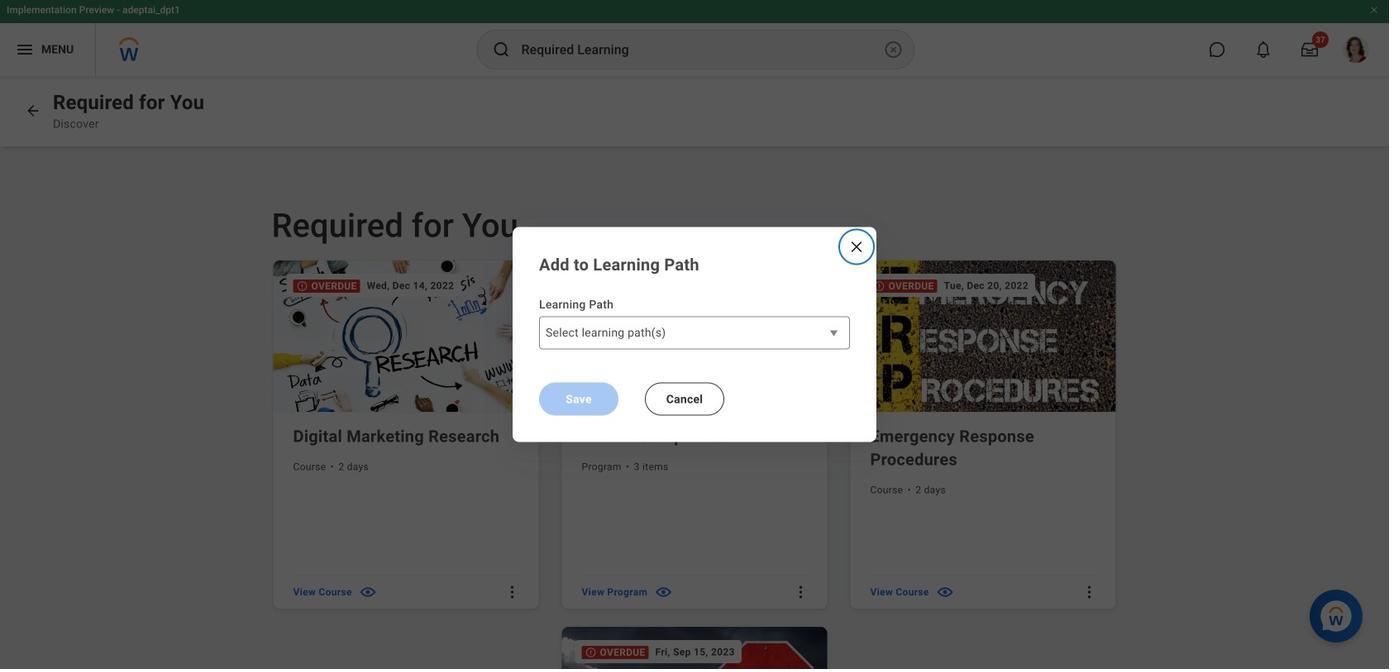 Task type: locate. For each thing, give the bounding box(es) containing it.
0 horizontal spatial exclamation circle image
[[297, 280, 308, 292]]

visible image
[[936, 583, 955, 602]]

arrow left image
[[25, 103, 41, 119]]

1 horizontal spatial visible image
[[654, 583, 674, 602]]

visible image for digital marketing research image
[[359, 583, 378, 602]]

x image
[[849, 239, 865, 255]]

exclamation circle image for workplace harassment & discrimination image on the bottom of the page
[[585, 647, 597, 658]]

dialog
[[513, 227, 877, 442]]

digital marketing research image
[[273, 261, 542, 413]]

banner
[[0, 0, 1390, 76]]

workplace harassment & discrimination image
[[562, 627, 831, 669]]

visible image
[[359, 583, 378, 602], [654, 583, 674, 602]]

1 horizontal spatial exclamation circle image
[[585, 647, 597, 658]]

0 horizontal spatial visible image
[[359, 583, 378, 602]]

2 visible image from the left
[[654, 583, 674, 602]]

inbox large image
[[1302, 41, 1319, 58]]

2 horizontal spatial exclamation circle image
[[874, 280, 885, 292]]

exclamation circle image for digital marketing research image
[[297, 280, 308, 292]]

1 visible image from the left
[[359, 583, 378, 602]]

exclamation circle image
[[297, 280, 308, 292], [874, 280, 885, 292], [585, 647, 597, 658]]

search image
[[492, 40, 512, 60]]



Task type: describe. For each thing, give the bounding box(es) containing it.
close environment banner image
[[1370, 5, 1380, 15]]

profile logan mcneil element
[[1333, 31, 1380, 68]]

emergency response procedures image
[[851, 261, 1120, 413]]

visible image for annual compliance image
[[654, 583, 674, 602]]

notifications large image
[[1256, 41, 1272, 58]]

x circle image
[[884, 40, 904, 60]]

exclamation circle image for emergency response procedures 'image'
[[874, 280, 885, 292]]

annual compliance image
[[562, 261, 831, 413]]



Task type: vqa. For each thing, say whether or not it's contained in the screenshot.
the right visible image
yes



